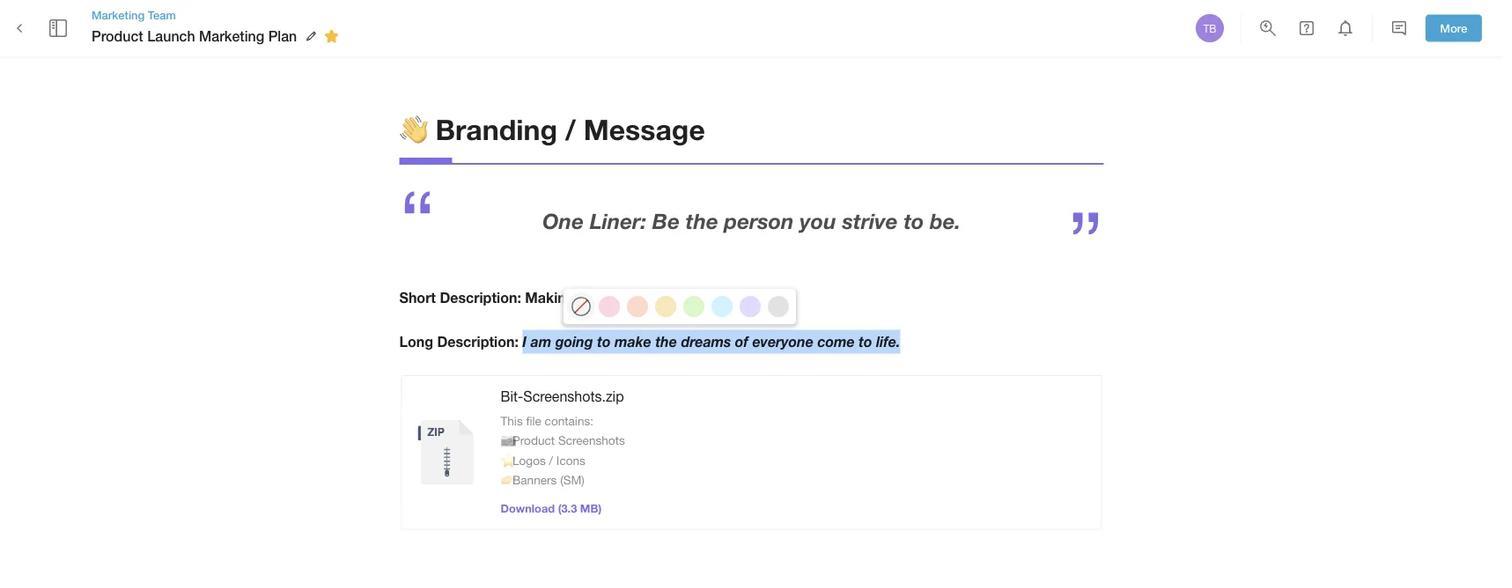 Task type: describe. For each thing, give the bounding box(es) containing it.
0 horizontal spatial to
[[597, 333, 611, 350]]

am
[[531, 333, 552, 350]]

1 horizontal spatial /
[[566, 112, 576, 146]]

download
[[501, 501, 555, 515]]

⭐️logos
[[501, 453, 546, 467]]

long description: i am going to make the dreams of everyone come to life.
[[400, 333, 901, 350]]

2 horizontal spatial to
[[904, 208, 925, 233]]

1 horizontal spatial to
[[859, 333, 873, 350]]

download (3.3 mb)
[[501, 501, 602, 515]]

description: for long
[[437, 333, 519, 350]]

mb)
[[580, 501, 602, 515]]

(3.3
[[558, 501, 577, 515]]

long
[[400, 333, 434, 350]]

going
[[556, 333, 594, 350]]

remove favorite image
[[321, 26, 342, 47]]

more button
[[1426, 15, 1483, 42]]

1 horizontal spatial the
[[686, 208, 719, 233]]

i
[[523, 333, 527, 350]]

you
[[800, 208, 837, 233]]

person
[[725, 208, 794, 233]]

one liner: be the person you strive to be.
[[543, 208, 961, 233]]

launch
[[147, 28, 195, 44]]

product
[[92, 28, 143, 44]]

this file contains: 📷product screenshots ⭐️logos / icons 👉banners (sm)
[[501, 414, 625, 487]]

strive
[[843, 208, 898, 233]]

branding
[[436, 112, 558, 146]]

of
[[736, 333, 749, 350]]

(sm)
[[560, 473, 585, 487]]

short
[[400, 290, 436, 306]]

marketing team
[[92, 8, 176, 21]]

1 horizontal spatial dreams
[[681, 333, 732, 350]]

short description: making dreams come true!
[[400, 290, 705, 306]]

everyone
[[753, 333, 814, 350]]

tb button
[[1194, 11, 1227, 45]]



Task type: vqa. For each thing, say whether or not it's contained in the screenshot.
the left Size
no



Task type: locate. For each thing, give the bounding box(es) containing it.
/ left "icons"
[[549, 453, 553, 467]]

true!
[[675, 290, 705, 306]]

marketing down marketing team 'link' at the top
[[199, 28, 265, 44]]

to left make
[[597, 333, 611, 350]]

👋 branding / message
[[400, 112, 706, 146]]

dreams left of
[[681, 333, 732, 350]]

description:
[[440, 290, 521, 306], [437, 333, 519, 350]]

0 vertical spatial description:
[[440, 290, 521, 306]]

marketing
[[92, 8, 145, 21], [199, 28, 265, 44]]

1 vertical spatial /
[[549, 453, 553, 467]]

1 horizontal spatial marketing
[[199, 28, 265, 44]]

1 vertical spatial description:
[[437, 333, 519, 350]]

tb
[[1204, 22, 1217, 34]]

0 horizontal spatial /
[[549, 453, 553, 467]]

making
[[525, 290, 575, 306]]

1 vertical spatial dreams
[[681, 333, 732, 350]]

0 horizontal spatial dreams
[[579, 290, 629, 306]]

screenshots.zip
[[524, 388, 624, 404]]

contains:
[[545, 414, 594, 428]]

1 vertical spatial marketing
[[199, 28, 265, 44]]

0 vertical spatial /
[[566, 112, 576, 146]]

/ inside this file contains: 📷product screenshots ⭐️logos / icons 👉banners (sm)
[[549, 453, 553, 467]]

liner:
[[590, 208, 647, 233]]

download (3.3 mb) link
[[501, 501, 602, 515]]

👋
[[400, 112, 428, 146]]

this
[[501, 414, 523, 428]]

0 horizontal spatial marketing
[[92, 8, 145, 21]]

marketing team link
[[92, 7, 345, 23]]

dreams up make
[[579, 290, 629, 306]]

marketing up "product"
[[92, 8, 145, 21]]

message
[[584, 112, 706, 146]]

more
[[1441, 21, 1468, 35]]

dreams
[[579, 290, 629, 306], [681, 333, 732, 350]]

0 vertical spatial dreams
[[579, 290, 629, 306]]

to
[[904, 208, 925, 233], [597, 333, 611, 350], [859, 333, 873, 350]]

the
[[686, 208, 719, 233], [656, 333, 678, 350]]

be.
[[930, 208, 961, 233]]

/
[[566, 112, 576, 146], [549, 453, 553, 467]]

to left be.
[[904, 208, 925, 233]]

to left "life."
[[859, 333, 873, 350]]

bit-screenshots.zip
[[501, 388, 624, 404]]

icons
[[557, 453, 586, 467]]

👉banners
[[501, 473, 557, 487]]

description: right "short"
[[440, 290, 521, 306]]

description: for short
[[440, 290, 521, 306]]

file
[[526, 414, 542, 428]]

0 horizontal spatial come
[[633, 290, 671, 306]]

0 vertical spatial come
[[633, 290, 671, 306]]

0 vertical spatial marketing
[[92, 8, 145, 21]]

the right be on the left top of the page
[[686, 208, 719, 233]]

team
[[148, 8, 176, 21]]

1 vertical spatial the
[[656, 333, 678, 350]]

1 vertical spatial come
[[818, 333, 855, 350]]

come
[[633, 290, 671, 306], [818, 333, 855, 350]]

one
[[543, 208, 584, 233]]

📷product
[[501, 434, 555, 448]]

life.
[[877, 333, 901, 350]]

come left "life."
[[818, 333, 855, 350]]

the right make
[[656, 333, 678, 350]]

be
[[653, 208, 680, 233]]

marketing inside 'link'
[[92, 8, 145, 21]]

1 horizontal spatial come
[[818, 333, 855, 350]]

plan
[[268, 28, 297, 44]]

description: left i
[[437, 333, 519, 350]]

make
[[615, 333, 652, 350]]

screenshots
[[559, 434, 625, 448]]

/ left message
[[566, 112, 576, 146]]

0 vertical spatial the
[[686, 208, 719, 233]]

bit-
[[501, 388, 524, 404]]

0 horizontal spatial the
[[656, 333, 678, 350]]

come left true!
[[633, 290, 671, 306]]

product launch marketing plan
[[92, 28, 297, 44]]



